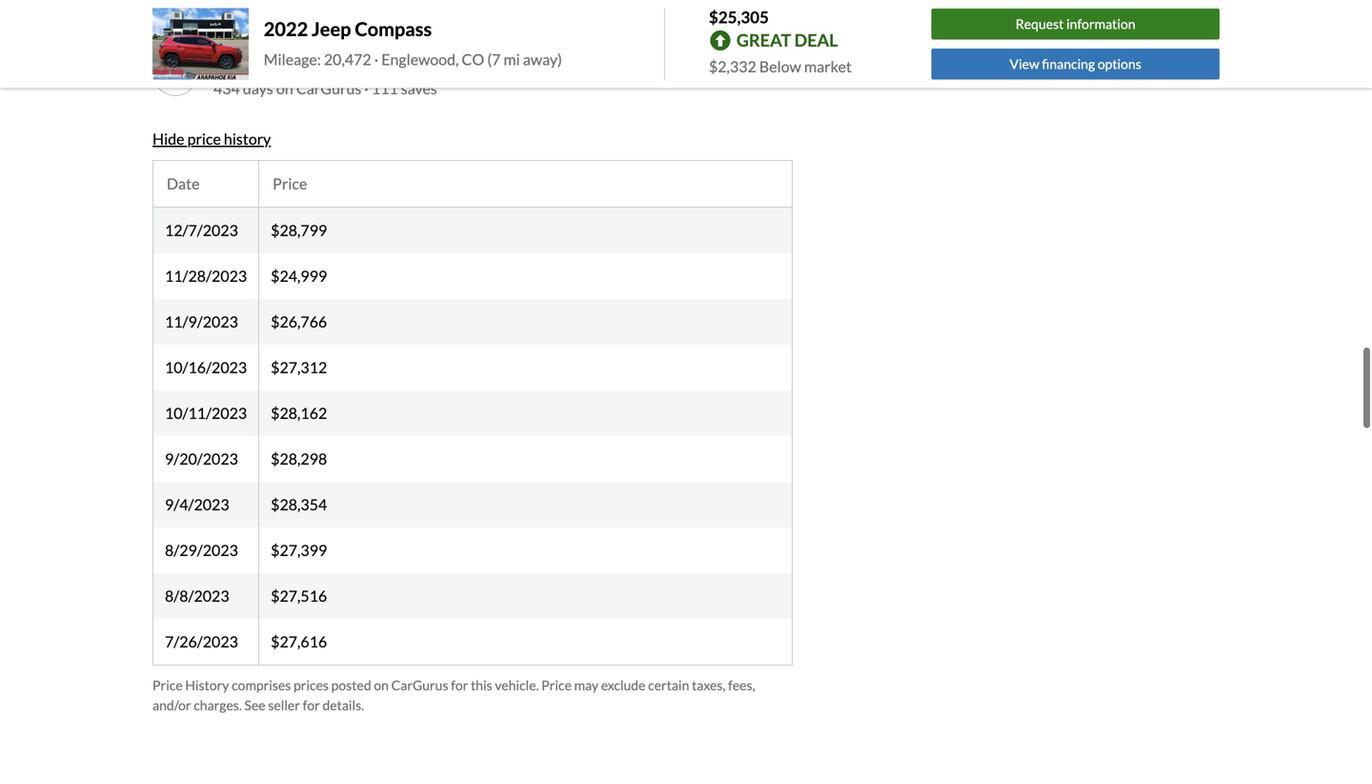 Task type: locate. For each thing, give the bounding box(es) containing it.
price for price history comprises prices posted on cargurus for this vehicle.
[[152, 677, 183, 693]]

1 vertical spatial cargurus
[[391, 677, 448, 693]]

price may exclude certain taxes, fees, and/or charges. see seller for details.
[[152, 677, 755, 713]]

$28,162
[[271, 404, 327, 422]]

dealership
[[322, 56, 394, 75]]

cargurus
[[296, 79, 361, 97], [391, 677, 448, 693]]

$26,766
[[271, 312, 327, 331]]

10/16/2023
[[165, 358, 247, 377]]

·
[[374, 50, 378, 68], [364, 79, 369, 97]]

9/4/2023
[[165, 495, 229, 514]]

1 vertical spatial 434
[[213, 79, 240, 97]]

1 horizontal spatial on
[[374, 677, 389, 693]]

2022 jeep compass image
[[152, 8, 248, 80]]

market
[[804, 57, 852, 76]]

434 up hide price history
[[213, 79, 240, 97]]

this right at
[[294, 56, 319, 75]]

$27,516
[[271, 587, 327, 605]]

0 horizontal spatial for
[[303, 697, 320, 713]]

for left vehicle.
[[451, 677, 468, 693]]

1 vertical spatial days
[[243, 79, 273, 97]]

for down prices
[[303, 697, 320, 713]]

434 days at this dealership image
[[152, 51, 198, 97], [160, 59, 191, 89]]

details.
[[322, 697, 364, 713]]

0 vertical spatial days
[[243, 56, 274, 75]]

hide price history
[[152, 129, 271, 148]]

price up and/or
[[152, 677, 183, 693]]

0 horizontal spatial on
[[276, 79, 293, 97]]

deal
[[794, 30, 838, 51]]

434
[[213, 56, 240, 75], [213, 79, 240, 97]]

$28,799
[[271, 221, 327, 239]]

0 vertical spatial this
[[294, 56, 319, 75]]

on down at
[[276, 79, 293, 97]]

12/7/2023
[[165, 221, 238, 239]]

price inside price may exclude certain taxes, fees, and/or charges. see seller for details.
[[541, 677, 572, 693]]

vehicle.
[[495, 677, 539, 693]]

0 horizontal spatial cargurus
[[296, 79, 361, 97]]

days down mileage:
[[243, 79, 273, 97]]

on
[[276, 79, 293, 97], [374, 677, 389, 693]]

price left may
[[541, 677, 572, 693]]

price left went
[[213, 5, 248, 23]]

· right 20,472
[[374, 50, 378, 68]]

0 horizontal spatial ·
[[364, 79, 369, 97]]

0 horizontal spatial this
[[294, 56, 319, 75]]

0 vertical spatial cargurus
[[296, 79, 361, 97]]

for inside price may exclude certain taxes, fees, and/or charges. see seller for details.
[[303, 697, 320, 713]]

hide price history link
[[152, 129, 271, 148]]

1 horizontal spatial cargurus
[[391, 677, 448, 693]]

$2,332
[[709, 57, 756, 76]]

20,472
[[324, 50, 371, 68]]

view financing options button
[[931, 49, 1220, 80]]

$27,399
[[271, 541, 327, 560]]

1 vertical spatial this
[[471, 677, 492, 693]]

price up $28,799
[[273, 174, 307, 193]]

9/20/2023
[[165, 450, 238, 468]]

cargurus down 20,472
[[296, 79, 361, 97]]

1 horizontal spatial ·
[[374, 50, 378, 68]]

went
[[251, 5, 285, 23]]

1 vertical spatial for
[[303, 697, 320, 713]]

434 left at
[[213, 56, 240, 75]]

1 434 from the top
[[213, 56, 240, 75]]

financing
[[1042, 56, 1095, 72]]

1 vertical spatial ·
[[364, 79, 369, 97]]

price history comprises prices posted on cargurus for this vehicle.
[[152, 677, 539, 693]]

great
[[737, 30, 791, 51]]

may
[[574, 677, 599, 693]]

view
[[1010, 56, 1039, 72]]

seller
[[268, 697, 300, 713]]

view financing options
[[1010, 56, 1141, 72]]

charges.
[[194, 697, 242, 713]]

0 vertical spatial ·
[[374, 50, 378, 68]]

434 days at this dealership 434 days on cargurus · 111 saves
[[213, 56, 437, 97]]

· inside 2022 jeep compass mileage: 20,472 · englewood, co (7 mi away)
[[374, 50, 378, 68]]

0 vertical spatial on
[[276, 79, 293, 97]]

8/29/2023
[[165, 541, 238, 560]]

for
[[451, 677, 468, 693], [303, 697, 320, 713]]

· left 111 on the left
[[364, 79, 369, 97]]

price
[[213, 5, 248, 23], [273, 174, 307, 193], [152, 677, 183, 693], [541, 677, 572, 693]]

exclude
[[601, 677, 646, 693]]

0 vertical spatial 434
[[213, 56, 240, 75]]

below
[[759, 57, 801, 76]]

this left vehicle.
[[471, 677, 492, 693]]

· inside '434 days at this dealership 434 days on cargurus · 111 saves'
[[364, 79, 369, 97]]

date
[[167, 174, 200, 193]]

(7
[[487, 50, 501, 68]]

price for price may exclude certain taxes, fees, and/or charges. see seller for details.
[[541, 677, 572, 693]]

days left at
[[243, 56, 274, 75]]

price
[[187, 129, 221, 148]]

cargurus right posted
[[391, 677, 448, 693]]

$8,609.
[[347, 5, 397, 23]]

on right posted
[[374, 677, 389, 693]]

price went down by $8,609.
[[213, 5, 397, 23]]

7/26/2023
[[165, 632, 238, 651]]

cargurus inside '434 days at this dealership 434 days on cargurus · 111 saves'
[[296, 79, 361, 97]]

11/28/2023
[[165, 267, 247, 285]]

days
[[243, 56, 274, 75], [243, 79, 273, 97]]

certain
[[648, 677, 689, 693]]

price decreased image
[[152, 0, 198, 23]]

this
[[294, 56, 319, 75], [471, 677, 492, 693]]

$27,616
[[271, 632, 327, 651]]

0 vertical spatial for
[[451, 677, 468, 693]]

co
[[462, 50, 484, 68]]



Task type: vqa. For each thing, say whether or not it's contained in the screenshot.


Task type: describe. For each thing, give the bounding box(es) containing it.
request
[[1016, 16, 1064, 32]]

englewood,
[[381, 50, 459, 68]]

11/9/2023
[[165, 312, 238, 331]]

1 days from the top
[[243, 56, 274, 75]]

$2,332 below market
[[709, 57, 852, 76]]

this inside '434 days at this dealership 434 days on cargurus · 111 saves'
[[294, 56, 319, 75]]

away)
[[523, 50, 562, 68]]

taxes,
[[692, 677, 726, 693]]

$27,312
[[271, 358, 327, 377]]

1 vertical spatial on
[[374, 677, 389, 693]]

price for price
[[273, 174, 307, 193]]

2 434 from the top
[[213, 79, 240, 97]]

$28,354
[[271, 495, 327, 514]]

at
[[277, 56, 291, 75]]

10/11/2023
[[165, 404, 247, 422]]

price decreased image
[[160, 0, 191, 15]]

history
[[224, 129, 271, 148]]

down
[[288, 5, 325, 23]]

see
[[244, 697, 265, 713]]

jeep
[[312, 17, 351, 40]]

great deal
[[737, 30, 838, 51]]

comprises
[[232, 677, 291, 693]]

prices
[[294, 677, 329, 693]]

$25,305
[[709, 7, 769, 27]]

posted
[[331, 677, 371, 693]]

compass
[[355, 17, 432, 40]]

8/8/2023
[[165, 587, 229, 605]]

2022
[[264, 17, 308, 40]]

request information button
[[931, 9, 1220, 40]]

1 horizontal spatial this
[[471, 677, 492, 693]]

saves
[[401, 79, 437, 97]]

on inside '434 days at this dealership 434 days on cargurus · 111 saves'
[[276, 79, 293, 97]]

mi
[[504, 50, 520, 68]]

price for price went down by $8,609.
[[213, 5, 248, 23]]

$24,999
[[271, 267, 327, 285]]

hide
[[152, 129, 184, 148]]

request information
[[1016, 16, 1135, 32]]

and/or
[[152, 697, 191, 713]]

1 horizontal spatial for
[[451, 677, 468, 693]]

111
[[371, 79, 398, 97]]

history
[[185, 677, 229, 693]]

fees,
[[728, 677, 755, 693]]

mileage:
[[264, 50, 321, 68]]

$28,298
[[271, 450, 327, 468]]

information
[[1066, 16, 1135, 32]]

2 days from the top
[[243, 79, 273, 97]]

2022 jeep compass mileage: 20,472 · englewood, co (7 mi away)
[[264, 17, 562, 68]]

by
[[328, 5, 344, 23]]

options
[[1098, 56, 1141, 72]]



